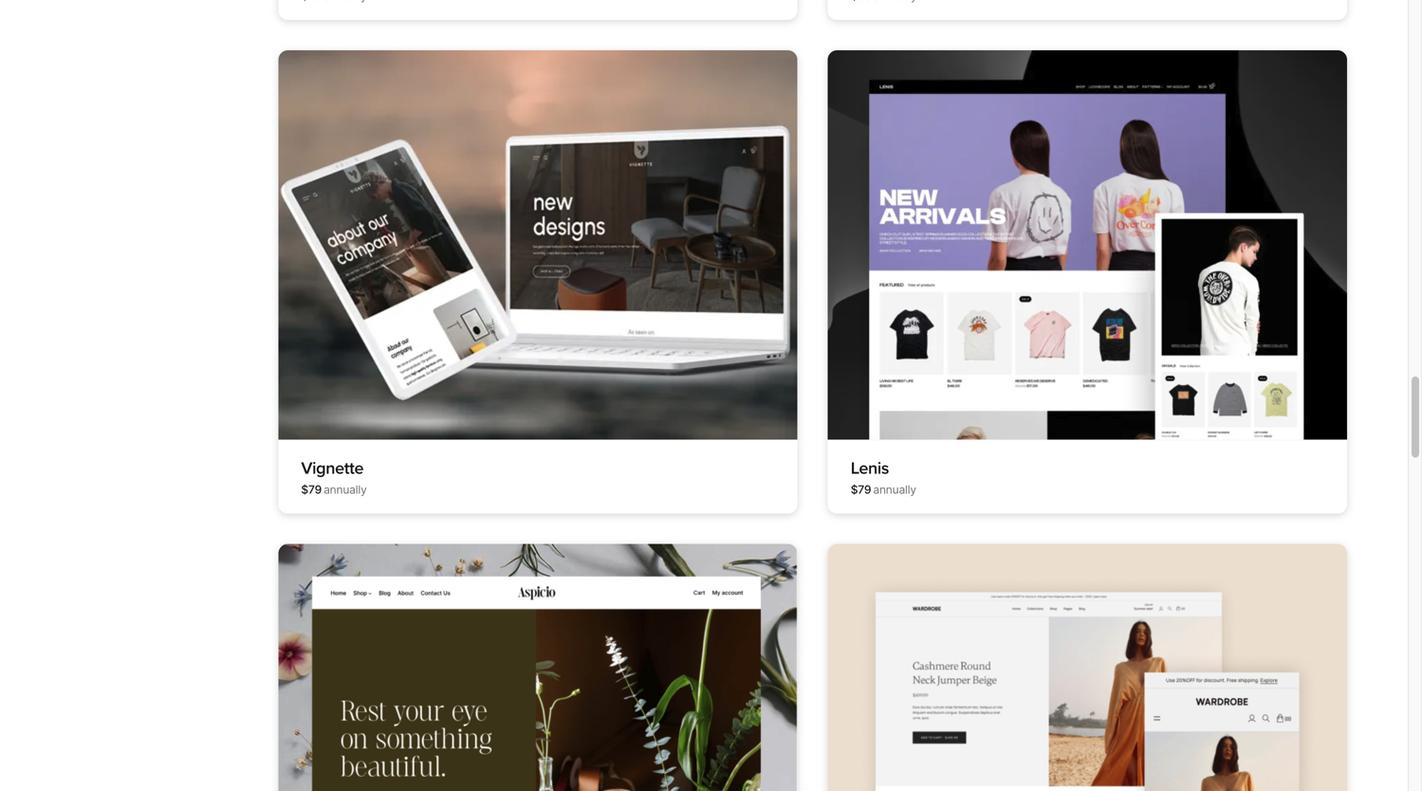 Task type: describe. For each thing, give the bounding box(es) containing it.
lenis $79 annually
[[851, 458, 917, 497]]

lenis
[[851, 458, 889, 479]]

vignette $79 annually
[[301, 458, 367, 497]]

lenis link
[[851, 458, 889, 479]]

vignette link
[[301, 458, 364, 479]]

annually for lenis
[[873, 483, 917, 497]]



Task type: locate. For each thing, give the bounding box(es) containing it.
1 $79 from the left
[[301, 483, 322, 497]]

1 horizontal spatial $79
[[851, 483, 872, 497]]

$79 inside vignette $79 annually
[[301, 483, 322, 497]]

annually inside lenis $79 annually
[[873, 483, 917, 497]]

annually inside vignette $79 annually
[[324, 483, 367, 497]]

1 horizontal spatial annually
[[873, 483, 917, 497]]

$79 for vignette
[[301, 483, 322, 497]]

$79 down lenis 'link'
[[851, 483, 872, 497]]

0 horizontal spatial annually
[[324, 483, 367, 497]]

$79 down vignette at the left of page
[[301, 483, 322, 497]]

annually for vignette
[[324, 483, 367, 497]]

$79
[[301, 483, 322, 497], [851, 483, 872, 497]]

annually
[[324, 483, 367, 497], [873, 483, 917, 497]]

vignette
[[301, 458, 364, 479]]

annually down lenis 'link'
[[873, 483, 917, 497]]

$79 for lenis
[[851, 483, 872, 497]]

2 $79 from the left
[[851, 483, 872, 497]]

2 annually from the left
[[873, 483, 917, 497]]

$79 inside lenis $79 annually
[[851, 483, 872, 497]]

1 annually from the left
[[324, 483, 367, 497]]

0 horizontal spatial $79
[[301, 483, 322, 497]]

annually down vignette at the left of page
[[324, 483, 367, 497]]



Task type: vqa. For each thing, say whether or not it's contained in the screenshot.
$79
yes



